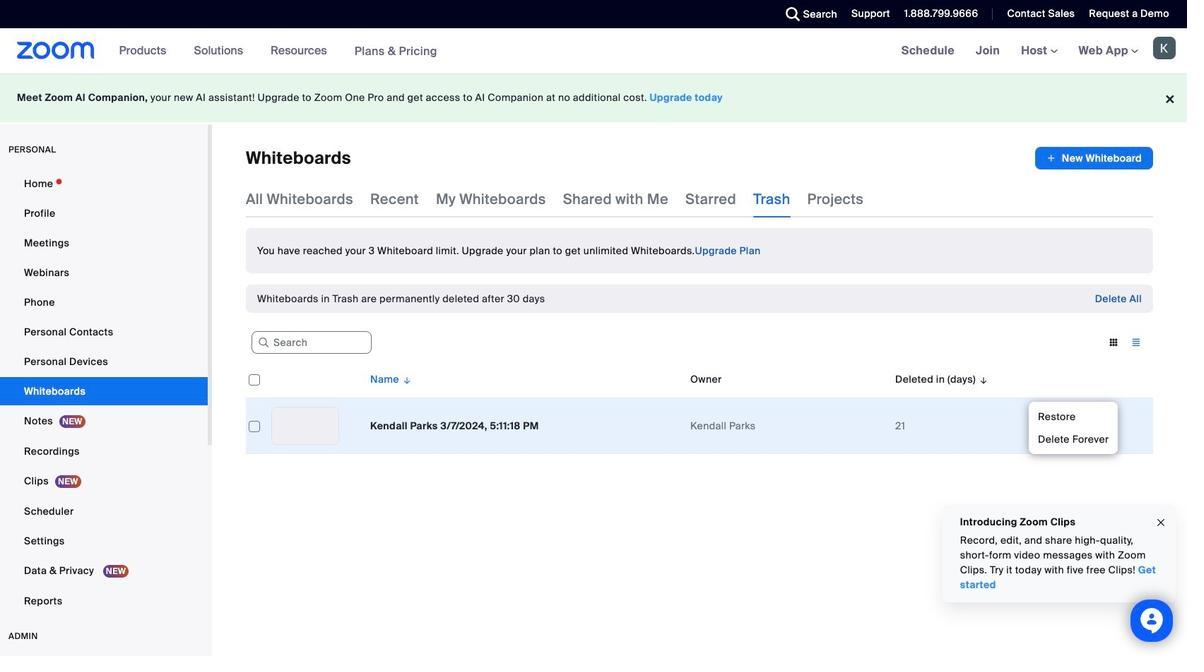 Task type: locate. For each thing, give the bounding box(es) containing it.
more options for kendall parks 3/7/2024, 5:11:18 pm image
[[1096, 420, 1118, 433]]

add image
[[1047, 151, 1057, 165]]

1 vertical spatial application
[[246, 361, 1154, 455]]

footer
[[0, 74, 1188, 122]]

banner
[[0, 28, 1188, 74]]

thumbnail of kendall parks 3/7/2024, 5:11:18 pm image
[[272, 408, 339, 445]]

zoom logo image
[[17, 42, 94, 59]]

arrow down image
[[976, 371, 989, 388]]

tabs of all whiteboard page tab list
[[246, 181, 864, 218]]

application
[[1035, 147, 1154, 170], [246, 361, 1154, 455]]

Search text field
[[252, 332, 372, 354]]

grid mode, not selected image
[[1103, 336, 1125, 349]]

product information navigation
[[109, 28, 448, 74]]

alert
[[257, 292, 545, 306]]



Task type: vqa. For each thing, say whether or not it's contained in the screenshot.
Kendall Parks 3/7/2024, 5:11:18 PM "element"
yes



Task type: describe. For each thing, give the bounding box(es) containing it.
0 vertical spatial application
[[1035, 147, 1154, 170]]

meetings navigation
[[891, 28, 1188, 74]]

list mode, selected image
[[1125, 336, 1148, 349]]

kendall parks 3/7/2024, 5:11:18 pm element
[[370, 420, 539, 433]]

arrow down image
[[399, 371, 412, 388]]

profile picture image
[[1154, 37, 1176, 59]]

kendall parks 3/7/2024, 5:11:18 pm, modified at mar 11, 2024 by kendall parks, view only, link image
[[271, 407, 339, 445]]

close image
[[1156, 515, 1167, 531]]

personal menu menu
[[0, 170, 208, 617]]



